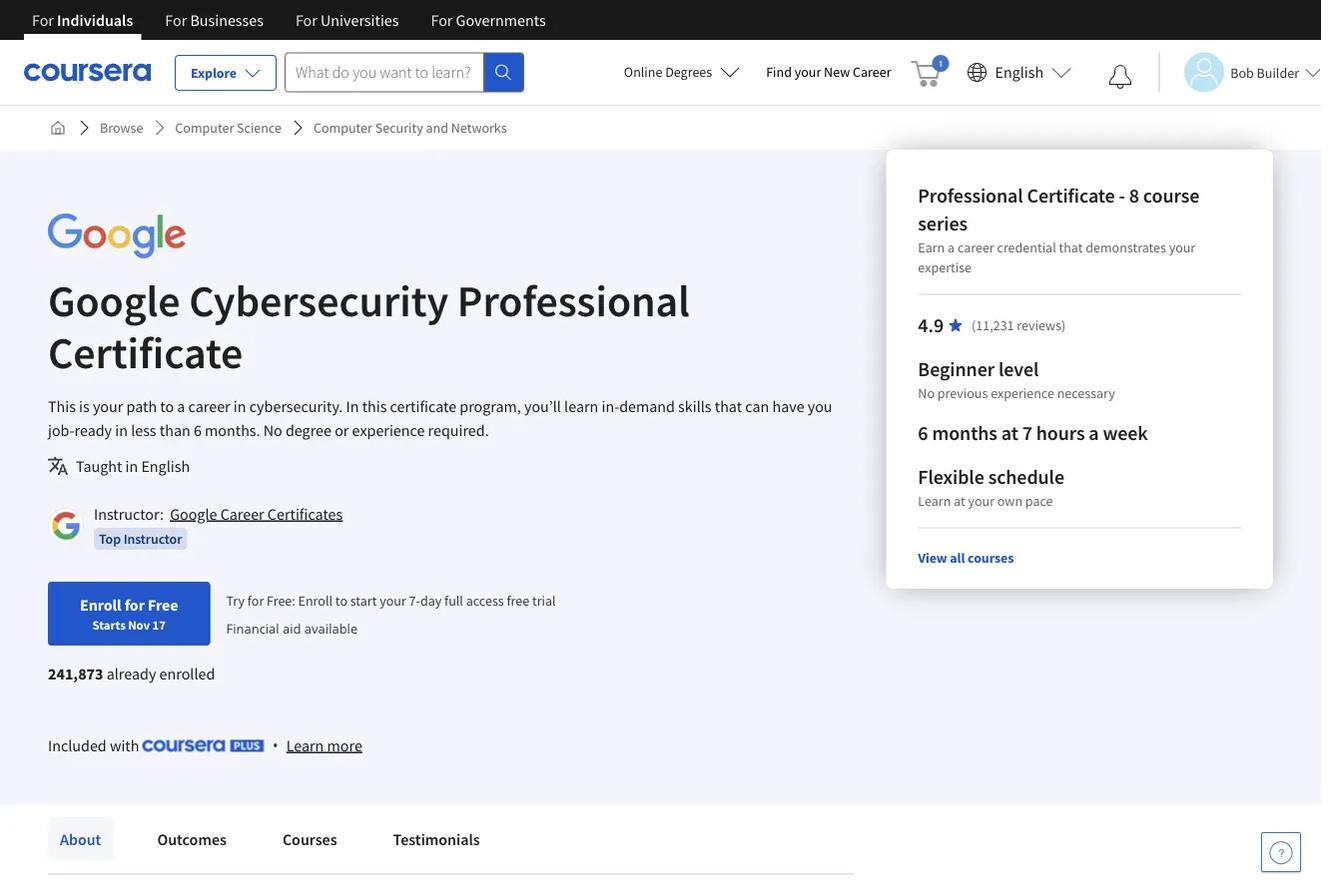 Task type: describe. For each thing, give the bounding box(es) containing it.
learn
[[564, 397, 599, 416]]

certificate inside the google cybersecurity professional certificate
[[48, 325, 243, 380]]

What do you want to learn? text field
[[285, 52, 484, 92]]

7-
[[409, 592, 420, 610]]

series
[[918, 211, 968, 236]]

career inside professional certificate - 8 course series earn a career credential that demonstrates your expertise
[[958, 239, 994, 257]]

necessary
[[1057, 385, 1115, 402]]

for for individuals
[[32, 10, 54, 30]]

that inside professional certificate - 8 course series earn a career credential that demonstrates your expertise
[[1059, 239, 1083, 257]]

about
[[60, 830, 101, 850]]

testimonials link
[[381, 818, 492, 862]]

8
[[1129, 183, 1140, 208]]

home image
[[50, 120, 66, 136]]

17
[[152, 617, 166, 633]]

and
[[426, 119, 448, 137]]

no inside the this is your path to a career in cybersecurity. in this certificate program, you'll learn in-demand skills that can have you job-ready in less than 6 months. no degree or experience required.
[[263, 420, 282, 440]]

0 vertical spatial in
[[234, 397, 246, 416]]

computer science
[[175, 119, 282, 137]]

for individuals
[[32, 10, 133, 30]]

already
[[107, 664, 156, 684]]

enroll inside try for free: enroll to start your 7-day full access free trial financial aid available
[[298, 592, 333, 610]]

bob
[[1231, 63, 1254, 81]]

your inside try for free: enroll to start your 7-day full access free trial financial aid available
[[380, 592, 406, 610]]

online
[[624, 63, 663, 81]]

months.
[[205, 420, 260, 440]]

6 inside the this is your path to a career in cybersecurity. in this certificate program, you'll learn in-demand skills that can have you job-ready in less than 6 months. no degree or experience required.
[[194, 420, 202, 440]]

outcomes
[[157, 830, 227, 850]]

no inside beginner level no previous experience necessary
[[918, 385, 935, 402]]

taught
[[76, 456, 122, 476]]

day
[[420, 592, 442, 610]]

outcomes link
[[145, 818, 239, 862]]

program,
[[460, 397, 521, 416]]

networks
[[451, 119, 507, 137]]

demand
[[619, 397, 675, 416]]

available
[[304, 619, 358, 637]]

flexible schedule learn at your own pace
[[918, 465, 1065, 510]]

trial
[[532, 592, 556, 610]]

this is your path to a career in cybersecurity. in this certificate program, you'll learn in-demand skills that can have you job-ready in less than 6 months. no degree or experience required.
[[48, 397, 833, 440]]

businesses
[[190, 10, 264, 30]]

try
[[226, 592, 245, 610]]

online degrees button
[[608, 50, 756, 94]]

aid
[[283, 619, 301, 637]]

0 vertical spatial at
[[1001, 421, 1018, 446]]

online degrees
[[624, 63, 712, 81]]

computer security and networks
[[314, 119, 507, 137]]

enroll for free starts nov 17
[[80, 595, 178, 633]]

demonstrates
[[1086, 239, 1166, 257]]

at inside flexible schedule learn at your own pace
[[954, 492, 965, 510]]

that inside the this is your path to a career in cybersecurity. in this certificate program, you'll learn in-demand skills that can have you job-ready in less than 6 months. no degree or experience required.
[[715, 397, 742, 416]]

taught in english
[[76, 456, 190, 476]]

level
[[999, 357, 1039, 382]]

for for universities
[[296, 10, 317, 30]]

computer security and networks link
[[306, 110, 515, 146]]

can
[[745, 397, 769, 416]]

skills
[[678, 397, 712, 416]]

included with
[[48, 736, 143, 756]]

4.9
[[918, 313, 944, 338]]

your inside flexible schedule learn at your own pace
[[968, 492, 995, 510]]

full
[[445, 592, 463, 610]]

for businesses
[[165, 10, 264, 30]]

coursera plus image
[[143, 741, 264, 753]]

top
[[99, 530, 121, 548]]

free:
[[267, 592, 295, 610]]

security
[[375, 119, 423, 137]]

degrees
[[665, 63, 712, 81]]

courses link
[[271, 818, 349, 862]]

courses
[[968, 549, 1014, 567]]

previous
[[938, 385, 988, 402]]

for universities
[[296, 10, 399, 30]]

builder
[[1257, 63, 1299, 81]]

courses
[[283, 830, 337, 850]]

learn inside • learn more
[[286, 736, 324, 756]]

browse link
[[92, 110, 151, 146]]

all
[[950, 549, 965, 567]]

enrolled
[[159, 664, 215, 684]]

in-
[[602, 397, 619, 416]]

course
[[1143, 183, 1200, 208]]

financial aid available button
[[226, 619, 358, 637]]

this
[[48, 397, 76, 416]]

months
[[932, 421, 998, 446]]

ready
[[74, 420, 112, 440]]

cybersecurity
[[189, 273, 449, 328]]

instructor
[[123, 530, 182, 548]]

try for free: enroll to start your 7-day full access free trial financial aid available
[[226, 592, 556, 637]]

pace
[[1026, 492, 1053, 510]]

google inside the google cybersecurity professional certificate
[[48, 273, 180, 328]]

find
[[766, 63, 792, 81]]

access
[[466, 592, 504, 610]]

2 vertical spatial in
[[125, 456, 138, 476]]

computer for computer science
[[175, 119, 234, 137]]

in
[[346, 397, 359, 416]]

your right find
[[795, 63, 821, 81]]

about link
[[48, 818, 113, 862]]

explore button
[[175, 55, 277, 91]]

beginner level no previous experience necessary
[[918, 357, 1115, 402]]

1 vertical spatial english
[[141, 456, 190, 476]]

browse
[[100, 119, 143, 137]]

certificate inside professional certificate - 8 course series earn a career credential that demonstrates your expertise
[[1027, 183, 1115, 208]]



Task type: locate. For each thing, give the bounding box(es) containing it.
your right 'is'
[[93, 397, 123, 416]]

2 vertical spatial a
[[1089, 421, 1099, 446]]

0 horizontal spatial certificate
[[48, 325, 243, 380]]

required.
[[428, 420, 489, 440]]

own
[[998, 492, 1023, 510]]

1 horizontal spatial that
[[1059, 239, 1083, 257]]

in left less
[[115, 420, 128, 440]]

professional inside the google cybersecurity professional certificate
[[457, 273, 690, 328]]

a inside the this is your path to a career in cybersecurity. in this certificate program, you'll learn in-demand skills that can have you job-ready in less than 6 months. no degree or experience required.
[[177, 397, 185, 416]]

at down flexible
[[954, 492, 965, 510]]

your
[[795, 63, 821, 81], [1169, 239, 1196, 257], [93, 397, 123, 416], [968, 492, 995, 510], [380, 592, 406, 610]]

english right shopping cart: 1 item image
[[995, 62, 1044, 82]]

0 horizontal spatial a
[[177, 397, 185, 416]]

instructor:
[[94, 504, 164, 524]]

show notifications image
[[1109, 65, 1133, 89]]

(11,231 reviews)
[[972, 317, 1066, 335]]

schedule
[[988, 465, 1065, 490]]

0 horizontal spatial career
[[188, 397, 230, 416]]

1 horizontal spatial career
[[958, 239, 994, 257]]

certificates
[[268, 504, 343, 524]]

google inside instructor: google career certificates top instructor
[[170, 504, 217, 524]]

english button
[[959, 40, 1080, 105]]

computer left science
[[175, 119, 234, 137]]

view all courses
[[918, 549, 1014, 567]]

1 vertical spatial a
[[177, 397, 185, 416]]

1 vertical spatial at
[[954, 492, 965, 510]]

banner navigation
[[16, 0, 562, 40]]

for governments
[[431, 10, 546, 30]]

google up instructor
[[170, 504, 217, 524]]

0 horizontal spatial enroll
[[80, 595, 121, 615]]

for left universities
[[296, 10, 317, 30]]

testimonials
[[393, 830, 480, 850]]

4 for from the left
[[431, 10, 453, 30]]

for inside try for free: enroll to start your 7-day full access free trial financial aid available
[[248, 592, 264, 610]]

for inside enroll for free starts nov 17
[[125, 595, 145, 615]]

0 horizontal spatial professional
[[457, 273, 690, 328]]

0 vertical spatial no
[[918, 385, 935, 402]]

career left certificates
[[220, 504, 264, 524]]

more
[[327, 736, 362, 756]]

computer for computer security and networks
[[314, 119, 372, 137]]

0 vertical spatial career
[[958, 239, 994, 257]]

0 horizontal spatial experience
[[352, 420, 425, 440]]

None search field
[[285, 52, 524, 92]]

0 vertical spatial google
[[48, 273, 180, 328]]

that right credential
[[1059, 239, 1083, 257]]

governments
[[456, 10, 546, 30]]

1 horizontal spatial professional
[[918, 183, 1023, 208]]

nov
[[128, 617, 150, 633]]

a inside professional certificate - 8 course series earn a career credential that demonstrates your expertise
[[948, 239, 955, 257]]

in up months.
[[234, 397, 246, 416]]

3 for from the left
[[296, 10, 317, 30]]

professional inside professional certificate - 8 course series earn a career credential that demonstrates your expertise
[[918, 183, 1023, 208]]

professional certificate - 8 course series earn a career credential that demonstrates your expertise
[[918, 183, 1200, 277]]

for for businesses
[[165, 10, 187, 30]]

1 vertical spatial experience
[[352, 420, 425, 440]]

• learn more
[[272, 735, 362, 757]]

universities
[[321, 10, 399, 30]]

1 vertical spatial career
[[220, 504, 264, 524]]

0 vertical spatial to
[[160, 397, 174, 416]]

find your new career
[[766, 63, 891, 81]]

0 vertical spatial a
[[948, 239, 955, 257]]

0 horizontal spatial that
[[715, 397, 742, 416]]

view
[[918, 549, 947, 567]]

1 horizontal spatial at
[[1001, 421, 1018, 446]]

your down course
[[1169, 239, 1196, 257]]

1 horizontal spatial for
[[248, 592, 264, 610]]

cybersecurity.
[[249, 397, 343, 416]]

1 vertical spatial no
[[263, 420, 282, 440]]

computer science link
[[167, 110, 290, 146]]

expertise
[[918, 259, 972, 277]]

0 vertical spatial learn
[[918, 492, 951, 510]]

experience down level
[[991, 385, 1055, 402]]

career right new
[[853, 63, 891, 81]]

a for this is your path to a career in cybersecurity. in this certificate program, you'll learn in-demand skills that can have you job-ready in less than 6 months. no degree or experience required.
[[177, 397, 185, 416]]

0 horizontal spatial to
[[160, 397, 174, 416]]

1 vertical spatial certificate
[[48, 325, 243, 380]]

1 horizontal spatial no
[[918, 385, 935, 402]]

0 vertical spatial professional
[[918, 183, 1023, 208]]

1 horizontal spatial computer
[[314, 119, 372, 137]]

science
[[237, 119, 282, 137]]

find your new career link
[[756, 60, 901, 85]]

1 vertical spatial in
[[115, 420, 128, 440]]

starts
[[92, 617, 126, 633]]

google cybersecurity professional certificate
[[48, 273, 690, 380]]

experience
[[991, 385, 1055, 402], [352, 420, 425, 440]]

career inside the this is your path to a career in cybersecurity. in this certificate program, you'll learn in-demand skills that can have you job-ready in less than 6 months. no degree or experience required.
[[188, 397, 230, 416]]

0 vertical spatial that
[[1059, 239, 1083, 257]]

at left 7
[[1001, 421, 1018, 446]]

learn down flexible
[[918, 492, 951, 510]]

0 horizontal spatial career
[[220, 504, 264, 524]]

7
[[1022, 421, 1033, 446]]

career
[[958, 239, 994, 257], [188, 397, 230, 416]]

included
[[48, 736, 107, 756]]

to for path
[[160, 397, 174, 416]]

experience inside beginner level no previous experience necessary
[[991, 385, 1055, 402]]

certificate up path at left
[[48, 325, 243, 380]]

coursera image
[[24, 56, 151, 88]]

week
[[1103, 421, 1148, 446]]

explore
[[191, 64, 237, 82]]

google down "google" image
[[48, 273, 180, 328]]

reviews)
[[1017, 317, 1066, 335]]

a left "week"
[[1089, 421, 1099, 446]]

1 horizontal spatial learn
[[918, 492, 951, 510]]

1 vertical spatial professional
[[457, 273, 690, 328]]

that left can in the top of the page
[[715, 397, 742, 416]]

1 6 from the left
[[194, 420, 202, 440]]

certificate
[[1027, 183, 1115, 208], [48, 325, 243, 380]]

learn right the •
[[286, 736, 324, 756]]

your inside professional certificate - 8 course series earn a career credential that demonstrates your expertise
[[1169, 239, 1196, 257]]

credential
[[997, 239, 1056, 257]]

shopping cart: 1 item image
[[911, 55, 949, 87]]

a up than
[[177, 397, 185, 416]]

for
[[32, 10, 54, 30], [165, 10, 187, 30], [296, 10, 317, 30], [431, 10, 453, 30]]

degree
[[286, 420, 332, 440]]

1 vertical spatial learn
[[286, 736, 324, 756]]

hours
[[1036, 421, 1085, 446]]

no
[[918, 385, 935, 402], [263, 420, 282, 440]]

enroll up starts
[[80, 595, 121, 615]]

in
[[234, 397, 246, 416], [115, 420, 128, 440], [125, 456, 138, 476]]

career up months.
[[188, 397, 230, 416]]

for
[[248, 592, 264, 610], [125, 595, 145, 615]]

career up expertise
[[958, 239, 994, 257]]

241,873 already enrolled
[[48, 664, 215, 684]]

computer
[[175, 119, 234, 137], [314, 119, 372, 137]]

0 vertical spatial english
[[995, 62, 1044, 82]]

experience inside the this is your path to a career in cybersecurity. in this certificate program, you'll learn in-demand skills that can have you job-ready in less than 6 months. no degree or experience required.
[[352, 420, 425, 440]]

flexible
[[918, 465, 985, 490]]

1 horizontal spatial a
[[948, 239, 955, 257]]

with
[[110, 736, 139, 756]]

6 months at 7 hours a week
[[918, 421, 1148, 446]]

2 for from the left
[[165, 10, 187, 30]]

for right try at the bottom of page
[[248, 592, 264, 610]]

6 left the months
[[918, 421, 928, 446]]

computer left security
[[314, 119, 372, 137]]

path
[[126, 397, 157, 416]]

0 horizontal spatial at
[[954, 492, 965, 510]]

free
[[507, 592, 529, 610]]

-
[[1119, 183, 1125, 208]]

for left governments
[[431, 10, 453, 30]]

2 computer from the left
[[314, 119, 372, 137]]

2 horizontal spatial a
[[1089, 421, 1099, 446]]

to up than
[[160, 397, 174, 416]]

english
[[995, 62, 1044, 82], [141, 456, 190, 476]]

help center image
[[1269, 841, 1293, 865]]

a for 6 months at 7 hours a week
[[1089, 421, 1099, 446]]

1 vertical spatial that
[[715, 397, 742, 416]]

to inside try for free: enroll to start your 7-day full access free trial financial aid available
[[335, 592, 348, 610]]

1 vertical spatial career
[[188, 397, 230, 416]]

1 computer from the left
[[175, 119, 234, 137]]

1 for from the left
[[32, 10, 54, 30]]

for for try
[[248, 592, 264, 610]]

1 horizontal spatial enroll
[[298, 592, 333, 610]]

(11,231
[[972, 317, 1014, 335]]

for up nov
[[125, 595, 145, 615]]

0 horizontal spatial learn
[[286, 736, 324, 756]]

career
[[853, 63, 891, 81], [220, 504, 264, 524]]

2 6 from the left
[[918, 421, 928, 446]]

google career certificates image
[[51, 511, 81, 541]]

new
[[824, 63, 850, 81]]

1 horizontal spatial english
[[995, 62, 1044, 82]]

your inside the this is your path to a career in cybersecurity. in this certificate program, you'll learn in-demand skills that can have you job-ready in less than 6 months. no degree or experience required.
[[93, 397, 123, 416]]

career inside instructor: google career certificates top instructor
[[220, 504, 264, 524]]

to left start
[[335, 592, 348, 610]]

1 horizontal spatial certificate
[[1027, 183, 1115, 208]]

6
[[194, 420, 202, 440], [918, 421, 928, 446]]

english inside button
[[995, 62, 1044, 82]]

0 horizontal spatial for
[[125, 595, 145, 615]]

0 vertical spatial career
[[853, 63, 891, 81]]

1 vertical spatial to
[[335, 592, 348, 610]]

to inside the this is your path to a career in cybersecurity. in this certificate program, you'll learn in-demand skills that can have you job-ready in less than 6 months. no degree or experience required.
[[160, 397, 174, 416]]

1 horizontal spatial career
[[853, 63, 891, 81]]

for for governments
[[431, 10, 453, 30]]

your left own
[[968, 492, 995, 510]]

start
[[350, 592, 377, 610]]

for left individuals
[[32, 10, 54, 30]]

bob builder
[[1231, 63, 1299, 81]]

less
[[131, 420, 156, 440]]

1 horizontal spatial experience
[[991, 385, 1055, 402]]

0 horizontal spatial no
[[263, 420, 282, 440]]

job-
[[48, 420, 74, 440]]

instructor: google career certificates top instructor
[[94, 504, 343, 548]]

bob builder button
[[1159, 52, 1321, 92]]

a right earn at the top of page
[[948, 239, 955, 257]]

241,873
[[48, 664, 103, 684]]

have
[[772, 397, 805, 416]]

is
[[79, 397, 90, 416]]

0 horizontal spatial computer
[[175, 119, 234, 137]]

0 vertical spatial certificate
[[1027, 183, 1115, 208]]

to for enroll
[[335, 592, 348, 610]]

no left previous
[[918, 385, 935, 402]]

or
[[335, 420, 349, 440]]

your left 7-
[[380, 592, 406, 610]]

1 vertical spatial google
[[170, 504, 217, 524]]

0 horizontal spatial 6
[[194, 420, 202, 440]]

google image
[[48, 214, 186, 259]]

experience down this
[[352, 420, 425, 440]]

no down cybersecurity.
[[263, 420, 282, 440]]

this
[[362, 397, 387, 416]]

0 horizontal spatial english
[[141, 456, 190, 476]]

enroll up available
[[298, 592, 333, 610]]

1 horizontal spatial 6
[[918, 421, 928, 446]]

certificate left -
[[1027, 183, 1115, 208]]

for for enroll
[[125, 595, 145, 615]]

enroll inside enroll for free starts nov 17
[[80, 595, 121, 615]]

0 vertical spatial experience
[[991, 385, 1055, 402]]

in right taught
[[125, 456, 138, 476]]

learn inside flexible schedule learn at your own pace
[[918, 492, 951, 510]]

english down than
[[141, 456, 190, 476]]

1 horizontal spatial to
[[335, 592, 348, 610]]

free
[[148, 595, 178, 615]]

individuals
[[57, 10, 133, 30]]

learn more link
[[286, 734, 362, 758]]

6 right than
[[194, 420, 202, 440]]

beginner
[[918, 357, 995, 382]]

google
[[48, 273, 180, 328], [170, 504, 217, 524]]

for left businesses
[[165, 10, 187, 30]]



Task type: vqa. For each thing, say whether or not it's contained in the screenshot.
EUROPE
no



